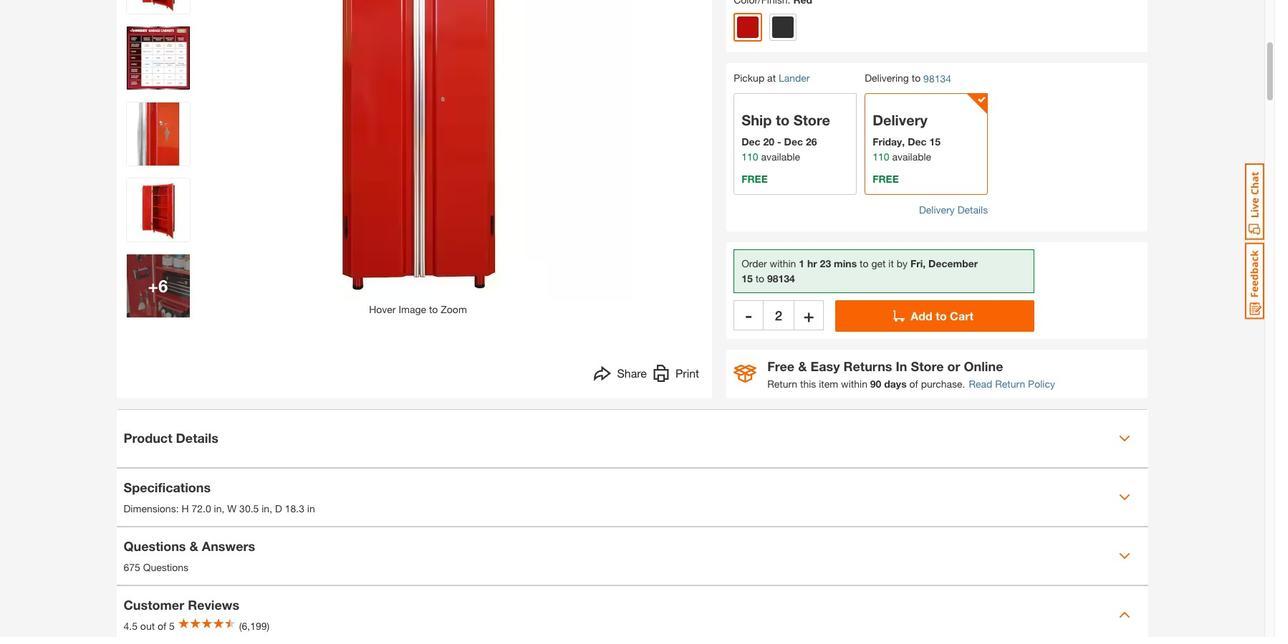 Task type: vqa. For each thing, say whether or not it's contained in the screenshot.
right FREE
yes



Task type: describe. For each thing, give the bounding box(es) containing it.
caret image for specifications
[[1119, 492, 1131, 503]]

0 horizontal spatial of
[[158, 620, 166, 632]]

15 inside fri, december 15
[[742, 273, 753, 285]]

2 in from the left
[[262, 503, 270, 515]]

red image
[[738, 16, 759, 38]]

customer reviews
[[124, 597, 239, 613]]

get
[[872, 258, 886, 270]]

98134 link
[[924, 71, 952, 86]]

& for free
[[799, 358, 807, 374]]

0 vertical spatial questions
[[124, 539, 186, 554]]

read return policy link
[[969, 376, 1056, 391]]

by
[[897, 258, 908, 270]]

+ button
[[794, 300, 824, 330]]

purchase.
[[921, 378, 966, 390]]

delivery details button
[[920, 202, 989, 217]]

delivery for delivery details
[[920, 203, 955, 216]]

20
[[764, 135, 775, 148]]

of inside free & easy returns in store or online return this item within 90 days of purchase. read return policy
[[910, 378, 919, 390]]

image
[[399, 303, 426, 315]]

details for delivery details
[[958, 203, 989, 216]]

pickup
[[734, 72, 765, 84]]

d
[[275, 503, 282, 515]]

110 inside ship to store dec 20 - dec 26 110 available
[[742, 150, 759, 163]]

- inside button
[[746, 305, 752, 325]]

share
[[617, 366, 647, 380]]

6
[[158, 276, 168, 296]]

share button
[[595, 365, 647, 386]]

h
[[182, 503, 189, 515]]

specifications
[[124, 480, 211, 496]]

red husky free standing cabinets g3002tr us a0.3 image
[[127, 102, 190, 165]]

ship
[[742, 112, 772, 128]]

26
[[806, 135, 817, 148]]

3 in from the left
[[307, 503, 315, 515]]

customer
[[124, 597, 184, 613]]

live chat image
[[1246, 163, 1265, 240]]

days
[[885, 378, 907, 390]]

delivering to 98134
[[865, 72, 952, 84]]

delivering
[[865, 72, 909, 84]]

free
[[768, 358, 795, 374]]

cart
[[950, 309, 974, 322]]

delivery friday, dec 15 110 available
[[873, 112, 941, 163]]

2 return from the left
[[996, 378, 1026, 390]]

at
[[768, 72, 776, 84]]

reviews
[[188, 597, 239, 613]]

0 horizontal spatial 98134
[[768, 273, 796, 285]]

caret image for questions & answers
[[1119, 550, 1131, 562]]

to 98134
[[753, 273, 796, 285]]

4.5
[[124, 620, 138, 632]]

30.5
[[239, 503, 259, 515]]

- inside ship to store dec 20 - dec 26 110 available
[[778, 135, 782, 148]]

fri,
[[911, 258, 926, 270]]

2 , from the left
[[270, 503, 272, 515]]

december
[[929, 258, 979, 270]]

within inside free & easy returns in store or online return this item within 90 days of purchase. read return policy
[[842, 378, 868, 390]]

1 dec from the left
[[742, 135, 761, 148]]

to inside button
[[429, 303, 438, 315]]

order
[[742, 258, 767, 270]]

store inside ship to store dec 20 - dec 26 110 available
[[794, 112, 831, 128]]

questions & answers 675 questions
[[124, 539, 255, 574]]

to inside button
[[936, 309, 947, 322]]

0 vertical spatial within
[[770, 258, 797, 270]]

online
[[964, 358, 1004, 374]]

+ for +
[[804, 305, 814, 325]]

1
[[799, 258, 805, 270]]

to inside delivering to 98134
[[912, 72, 921, 84]]

1 vertical spatial questions
[[143, 561, 189, 574]]

72.0
[[192, 503, 211, 515]]

answers
[[202, 539, 255, 554]]

easy
[[811, 358, 840, 374]]

item
[[819, 378, 839, 390]]

1 , from the left
[[222, 503, 225, 515]]

product
[[124, 430, 172, 446]]

lander button
[[779, 72, 810, 84]]

returns
[[844, 358, 893, 374]]

or
[[948, 358, 961, 374]]

hr
[[808, 258, 818, 270]]

to left get
[[860, 258, 869, 270]]

15 inside delivery friday, dec 15 110 available
[[930, 135, 941, 148]]



Task type: locate. For each thing, give the bounding box(es) containing it.
110
[[742, 150, 759, 163], [873, 150, 890, 163]]

1 vertical spatial 98134
[[768, 273, 796, 285]]

in
[[896, 358, 908, 374]]

-
[[778, 135, 782, 148], [746, 305, 752, 325]]

free
[[742, 173, 768, 185], [873, 173, 899, 185]]

0 horizontal spatial -
[[746, 305, 752, 325]]

questions up 675
[[124, 539, 186, 554]]

0 horizontal spatial +
[[148, 276, 158, 296]]

0 vertical spatial details
[[958, 203, 989, 216]]

2 caret image from the top
[[1119, 492, 1131, 503]]

dec left 26
[[785, 135, 803, 148]]

dec inside delivery friday, dec 15 110 available
[[908, 135, 927, 148]]

dec
[[742, 135, 761, 148], [785, 135, 803, 148], [908, 135, 927, 148]]

15 right friday,
[[930, 135, 941, 148]]

1 vertical spatial store
[[911, 358, 944, 374]]

1 vertical spatial of
[[158, 620, 166, 632]]

1 available from the left
[[761, 150, 801, 163]]

110 down ship at the top right
[[742, 150, 759, 163]]

& for questions
[[190, 539, 198, 554]]

free & easy returns in store or online return this item within 90 days of purchase. read return policy
[[768, 358, 1056, 390]]

1 vertical spatial -
[[746, 305, 752, 325]]

of
[[910, 378, 919, 390], [158, 620, 166, 632]]

0 vertical spatial store
[[794, 112, 831, 128]]

in right 18.3
[[307, 503, 315, 515]]

free for to
[[742, 173, 768, 185]]

0 vertical spatial +
[[148, 276, 158, 296]]

details for product details
[[176, 430, 218, 446]]

in
[[214, 503, 222, 515], [262, 503, 270, 515], [307, 503, 315, 515]]

2 available from the left
[[893, 150, 932, 163]]

1 vertical spatial details
[[176, 430, 218, 446]]

1 horizontal spatial in
[[262, 503, 270, 515]]

read
[[969, 378, 993, 390]]

0 horizontal spatial 110
[[742, 150, 759, 163]]

it
[[889, 258, 894, 270]]

0 horizontal spatial free
[[742, 173, 768, 185]]

to down order
[[756, 273, 765, 285]]

- button
[[734, 300, 764, 330]]

1 horizontal spatial &
[[799, 358, 807, 374]]

1 horizontal spatial 98134
[[924, 72, 952, 84]]

110 inside delivery friday, dec 15 110 available
[[873, 150, 890, 163]]

- down order
[[746, 305, 752, 325]]

1 vertical spatial delivery
[[920, 203, 955, 216]]

0 vertical spatial &
[[799, 358, 807, 374]]

1 horizontal spatial free
[[873, 173, 899, 185]]

mins
[[834, 258, 857, 270]]

in left w
[[214, 503, 222, 515]]

0 horizontal spatial in
[[214, 503, 222, 515]]

0 horizontal spatial dec
[[742, 135, 761, 148]]

store inside free & easy returns in store or online return this item within 90 days of purchase. read return policy
[[911, 358, 944, 374]]

pickup at lander
[[734, 72, 810, 84]]

3 dec from the left
[[908, 135, 927, 148]]

1 in from the left
[[214, 503, 222, 515]]

caret image for customer reviews
[[1119, 609, 1131, 621]]

1 caret image from the top
[[1119, 433, 1131, 444]]

product details button
[[116, 410, 1149, 467]]

+
[[148, 276, 158, 296], [804, 305, 814, 325]]

hover image to zoom button
[[203, 0, 633, 317]]

1 vertical spatial &
[[190, 539, 198, 554]]

1 horizontal spatial +
[[804, 305, 814, 325]]

details up december
[[958, 203, 989, 216]]

hover image to zoom
[[369, 303, 467, 315]]

90
[[871, 378, 882, 390]]

return right read
[[996, 378, 1026, 390]]

return down free
[[768, 378, 798, 390]]

3 caret image from the top
[[1119, 550, 1131, 562]]

2 free from the left
[[873, 173, 899, 185]]

black image
[[773, 16, 794, 38]]

store up purchase.
[[911, 358, 944, 374]]

free for friday,
[[873, 173, 899, 185]]

+ 6
[[148, 276, 168, 296]]

& inside questions & answers 675 questions
[[190, 539, 198, 554]]

&
[[799, 358, 807, 374], [190, 539, 198, 554]]

2 110 from the left
[[873, 150, 890, 163]]

0 vertical spatial of
[[910, 378, 919, 390]]

dimensions:
[[124, 503, 179, 515]]

delivery for delivery friday, dec 15 110 available
[[873, 112, 928, 128]]

- right 20
[[778, 135, 782, 148]]

1 horizontal spatial store
[[911, 358, 944, 374]]

questions
[[124, 539, 186, 554], [143, 561, 189, 574]]

15
[[930, 135, 941, 148], [742, 273, 753, 285]]

,
[[222, 503, 225, 515], [270, 503, 272, 515]]

w
[[227, 503, 237, 515]]

0 vertical spatial delivery
[[873, 112, 928, 128]]

110 down friday,
[[873, 150, 890, 163]]

add
[[911, 309, 933, 322]]

caret image inside product details button
[[1119, 433, 1131, 444]]

friday,
[[873, 135, 905, 148]]

675
[[124, 561, 140, 574]]

0 horizontal spatial return
[[768, 378, 798, 390]]

free down friday,
[[873, 173, 899, 185]]

0 horizontal spatial ,
[[222, 503, 225, 515]]

delivery up friday,
[[873, 112, 928, 128]]

dec right friday,
[[908, 135, 927, 148]]

feedback link image
[[1246, 242, 1265, 320]]

add to cart button
[[836, 300, 1035, 332]]

within up to 98134
[[770, 258, 797, 270]]

0 horizontal spatial within
[[770, 258, 797, 270]]

store
[[794, 112, 831, 128], [911, 358, 944, 374]]

delivery up december
[[920, 203, 955, 216]]

18.3
[[285, 503, 305, 515]]

0 vertical spatial -
[[778, 135, 782, 148]]

red husky free standing cabinets g3002tr us 66.5 image
[[127, 254, 190, 317]]

0 horizontal spatial 15
[[742, 273, 753, 285]]

& left answers
[[190, 539, 198, 554]]

within
[[770, 258, 797, 270], [842, 378, 868, 390]]

delivery inside delivery details button
[[920, 203, 955, 216]]

0 horizontal spatial available
[[761, 150, 801, 163]]

details
[[958, 203, 989, 216], [176, 430, 218, 446]]

5
[[169, 620, 175, 632]]

of right days
[[910, 378, 919, 390]]

to
[[912, 72, 921, 84], [776, 112, 790, 128], [860, 258, 869, 270], [756, 273, 765, 285], [429, 303, 438, 315], [936, 309, 947, 322]]

to left zoom
[[429, 303, 438, 315]]

1 horizontal spatial -
[[778, 135, 782, 148]]

& up "this"
[[799, 358, 807, 374]]

to left 98134 link
[[912, 72, 921, 84]]

out
[[140, 620, 155, 632]]

print button
[[653, 365, 700, 386]]

1 return from the left
[[768, 378, 798, 390]]

(6,199)
[[239, 620, 270, 632]]

to right add
[[936, 309, 947, 322]]

icon image
[[734, 365, 757, 383]]

ship to store dec 20 - dec 26 110 available
[[742, 112, 831, 163]]

2 horizontal spatial dec
[[908, 135, 927, 148]]

0 horizontal spatial details
[[176, 430, 218, 446]]

0 horizontal spatial store
[[794, 112, 831, 128]]

4.5 out of 5
[[124, 620, 175, 632]]

to inside ship to store dec 20 - dec 26 110 available
[[776, 112, 790, 128]]

store up 26
[[794, 112, 831, 128]]

1 110 from the left
[[742, 150, 759, 163]]

delivery inside delivery friday, dec 15 110 available
[[873, 112, 928, 128]]

1 vertical spatial +
[[804, 305, 814, 325]]

98134 right delivering
[[924, 72, 952, 84]]

free down 20
[[742, 173, 768, 185]]

1 vertical spatial within
[[842, 378, 868, 390]]

hover
[[369, 303, 396, 315]]

zoom
[[441, 303, 467, 315]]

add to cart
[[911, 309, 974, 322]]

1 horizontal spatial 15
[[930, 135, 941, 148]]

in left d
[[262, 503, 270, 515]]

0 vertical spatial 98134
[[924, 72, 952, 84]]

1 vertical spatial 15
[[742, 273, 753, 285]]

policy
[[1029, 378, 1056, 390]]

98134
[[924, 72, 952, 84], [768, 273, 796, 285]]

4 caret image from the top
[[1119, 609, 1131, 621]]

, left d
[[270, 503, 272, 515]]

available inside delivery friday, dec 15 110 available
[[893, 150, 932, 163]]

0 vertical spatial 15
[[930, 135, 941, 148]]

15 down order
[[742, 273, 753, 285]]

98134 up + button
[[768, 273, 796, 285]]

available
[[761, 150, 801, 163], [893, 150, 932, 163]]

return
[[768, 378, 798, 390], [996, 378, 1026, 390]]

1 horizontal spatial dec
[[785, 135, 803, 148]]

of left 5
[[158, 620, 166, 632]]

None field
[[764, 300, 794, 330]]

2 horizontal spatial in
[[307, 503, 315, 515]]

delivery details
[[920, 203, 989, 216]]

available down friday,
[[893, 150, 932, 163]]

red husky free standing cabinets g3002tr us e1.1 image
[[127, 0, 190, 14]]

fri, december 15
[[742, 258, 979, 285]]

1 horizontal spatial details
[[958, 203, 989, 216]]

available inside ship to store dec 20 - dec 26 110 available
[[761, 150, 801, 163]]

23
[[820, 258, 832, 270]]

dec left 20
[[742, 135, 761, 148]]

print
[[676, 366, 700, 380]]

within left the 90 at the right
[[842, 378, 868, 390]]

lander
[[779, 72, 810, 84]]

1 horizontal spatial within
[[842, 378, 868, 390]]

1 free from the left
[[742, 173, 768, 185]]

red husky free standing cabinets g3002tr us 1d.4 image
[[127, 178, 190, 241]]

to right ship at the top right
[[776, 112, 790, 128]]

98134 inside delivering to 98134
[[924, 72, 952, 84]]

specifications dimensions: h 72.0 in , w 30.5 in , d 18.3 in
[[124, 480, 315, 515]]

order within 1 hr 23 mins to get it by
[[742, 258, 911, 270]]

1 horizontal spatial 110
[[873, 150, 890, 163]]

1 horizontal spatial of
[[910, 378, 919, 390]]

questions right 675
[[143, 561, 189, 574]]

available down 20
[[761, 150, 801, 163]]

2 dec from the left
[[785, 135, 803, 148]]

this
[[801, 378, 817, 390]]

0 horizontal spatial &
[[190, 539, 198, 554]]

product details
[[124, 430, 218, 446]]

, left w
[[222, 503, 225, 515]]

details right product
[[176, 430, 218, 446]]

1 horizontal spatial ,
[[270, 503, 272, 515]]

& inside free & easy returns in store or online return this item within 90 days of purchase. read return policy
[[799, 358, 807, 374]]

caret image
[[1119, 433, 1131, 444], [1119, 492, 1131, 503], [1119, 550, 1131, 562], [1119, 609, 1131, 621]]

1 horizontal spatial available
[[893, 150, 932, 163]]

red husky free standing cabinets g3002tr us 40.2 image
[[127, 26, 190, 90]]

1 horizontal spatial return
[[996, 378, 1026, 390]]

delivery
[[873, 112, 928, 128], [920, 203, 955, 216]]

+ inside button
[[804, 305, 814, 325]]

+ for + 6
[[148, 276, 158, 296]]



